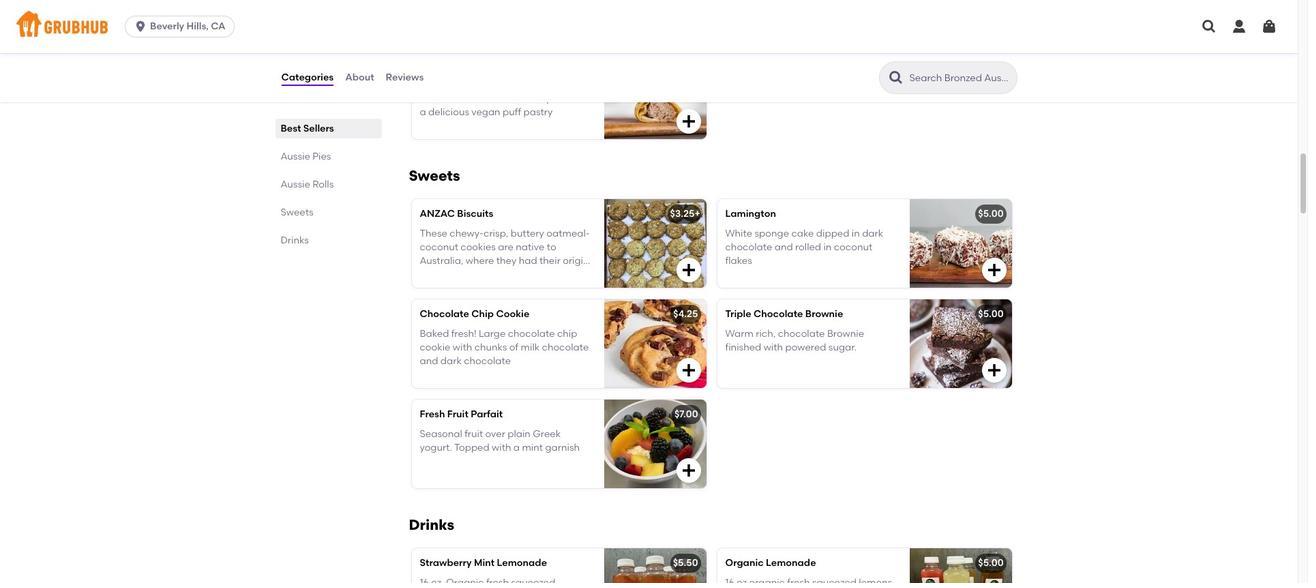 Task type: locate. For each thing, give the bounding box(es) containing it.
1 horizontal spatial drinks
[[409, 516, 454, 533]]

rolled
[[553, 93, 579, 104], [795, 241, 821, 253]]

pies
[[312, 151, 331, 162]]

chocolate
[[420, 308, 469, 320], [754, 308, 803, 320]]

best sellers
[[281, 123, 334, 134]]

0 horizontal spatial chocolate
[[420, 308, 469, 320]]

$5.00 for white sponge cake dipped in dark chocolate and rolled in coconut flakes
[[978, 208, 1004, 220]]

1 $7.00 from the top
[[674, 60, 698, 71]]

0 horizontal spatial sweets
[[281, 207, 313, 218]]

0 vertical spatial $5.00
[[978, 208, 1004, 220]]

chocolate down chunks
[[464, 355, 511, 367]]

brownie
[[805, 308, 843, 320], [827, 328, 864, 339]]

chocolate up powered
[[778, 328, 825, 339]]

aussie left pies
[[281, 151, 310, 162]]

roll
[[473, 60, 490, 71]]

dark down cookie
[[440, 355, 462, 367]]

a
[[420, 107, 426, 118], [513, 442, 520, 453]]

rolled down cake
[[795, 241, 821, 253]]

with
[[485, 93, 505, 104], [453, 342, 472, 353], [764, 342, 783, 353], [492, 442, 511, 453]]

rolled inside the "house-made impossible sausage mix seasoned with rosemary rolled in a delicious vegan puff pastry"
[[553, 93, 579, 104]]

aussie rolls
[[281, 179, 334, 190]]

1 horizontal spatial rolled
[[795, 241, 821, 253]]

$5.50
[[673, 557, 698, 569]]

greek
[[533, 428, 561, 440]]

2 $7.00 from the top
[[674, 409, 698, 420]]

and inside the white sponge cake dipped in dark chocolate and rolled in coconut flakes
[[774, 241, 793, 253]]

impossible
[[483, 79, 532, 90]]

delicious
[[428, 107, 469, 118]]

0 horizontal spatial and
[[420, 355, 438, 367]]

a down mix
[[420, 107, 426, 118]]

anzac biscuits
[[420, 208, 493, 220]]

1 vertical spatial a
[[513, 442, 520, 453]]

with down over in the bottom of the page
[[492, 442, 511, 453]]

2 $5.00 from the top
[[978, 308, 1004, 320]]

+
[[695, 208, 700, 220]]

$7.00
[[674, 60, 698, 71], [674, 409, 698, 420]]

fresh fruit parfait image
[[604, 400, 706, 488]]

1 vertical spatial aussie
[[281, 179, 310, 190]]

in for dipped
[[823, 241, 832, 253]]

and inside baked fresh!  large chocolate chip cookie with chunks of milk chocolate and dark chocolate
[[420, 355, 438, 367]]

parfait
[[471, 409, 503, 420]]

rolled for dipped
[[795, 241, 821, 253]]

drinks up strawberry
[[409, 516, 454, 533]]

about button
[[345, 53, 375, 102]]

chip
[[557, 328, 577, 339]]

warm rich, chocolate brownie finished with powered sugar.
[[725, 328, 864, 353]]

in up the coconut
[[852, 227, 860, 239]]

anzac biscuits image
[[604, 199, 706, 288]]

svg image inside the main navigation navigation
[[1261, 18, 1277, 35]]

0 horizontal spatial a
[[420, 107, 426, 118]]

chocolate up baked
[[420, 308, 469, 320]]

sponge
[[755, 227, 789, 239]]

beverly hills, ca button
[[125, 16, 240, 38]]

svg image for $3.25
[[680, 262, 697, 278]]

0 vertical spatial and
[[774, 241, 793, 253]]

dark up the coconut
[[862, 227, 883, 239]]

strawberry mint lemonade
[[420, 557, 547, 569]]

$7.00 for seasonal fruit over plain greek yogurt. topped with a mint garnish
[[674, 409, 698, 420]]

sweets down aussie rolls
[[281, 207, 313, 218]]

and
[[774, 241, 793, 253], [420, 355, 438, 367]]

in
[[581, 93, 590, 104], [852, 227, 860, 239], [823, 241, 832, 253]]

$3.25
[[670, 208, 695, 220]]

2 vertical spatial svg image
[[680, 463, 697, 479]]

0 horizontal spatial drinks
[[281, 235, 309, 246]]

coconut
[[834, 241, 872, 253]]

with up 'vegan' in the left of the page
[[485, 93, 505, 104]]

in down dipped
[[823, 241, 832, 253]]

1 vertical spatial dark
[[440, 355, 462, 367]]

dipped
[[816, 227, 849, 239]]

1 horizontal spatial dark
[[862, 227, 883, 239]]

a inside the "house-made impossible sausage mix seasoned with rosemary rolled in a delicious vegan puff pastry"
[[420, 107, 426, 118]]

rolled down sausage
[[553, 93, 579, 104]]

baked
[[420, 328, 449, 339]]

fresh!
[[451, 328, 476, 339]]

$4.25
[[673, 308, 698, 320]]

white
[[725, 227, 752, 239]]

flakes
[[725, 255, 752, 267]]

impossible roll
[[420, 60, 490, 71]]

chunks
[[474, 342, 507, 353]]

$3.25 +
[[670, 208, 700, 220]]

chocolate chip cookie
[[420, 308, 529, 320]]

0 vertical spatial dark
[[862, 227, 883, 239]]

0 horizontal spatial dark
[[440, 355, 462, 367]]

impossible roll image
[[604, 51, 706, 139]]

0 vertical spatial a
[[420, 107, 426, 118]]

chocolate down white
[[725, 241, 772, 253]]

anzac
[[420, 208, 455, 220]]

0 vertical spatial $7.00
[[674, 60, 698, 71]]

1 vertical spatial $5.00
[[978, 308, 1004, 320]]

2 lemonade from the left
[[766, 557, 816, 569]]

$5.00
[[978, 208, 1004, 220], [978, 308, 1004, 320], [978, 557, 1004, 569]]

rolled inside the white sponge cake dipped in dark chocolate and rolled in coconut flakes
[[795, 241, 821, 253]]

chocolate up milk
[[508, 328, 555, 339]]

chocolate up rich,
[[754, 308, 803, 320]]

sweets up anzac
[[409, 167, 460, 184]]

$5.00 for warm rich, chocolate brownie finished with powered sugar.
[[978, 308, 1004, 320]]

1 vertical spatial svg image
[[680, 262, 697, 278]]

1 vertical spatial rolled
[[795, 241, 821, 253]]

hills,
[[187, 20, 209, 32]]

1 horizontal spatial chocolate
[[754, 308, 803, 320]]

mint
[[522, 442, 543, 453]]

main navigation navigation
[[0, 0, 1298, 53]]

sellers
[[303, 123, 334, 134]]

1 horizontal spatial sweets
[[409, 167, 460, 184]]

1 horizontal spatial a
[[513, 442, 520, 453]]

2 vertical spatial in
[[823, 241, 832, 253]]

dark inside the white sponge cake dipped in dark chocolate and rolled in coconut flakes
[[862, 227, 883, 239]]

with down rich,
[[764, 342, 783, 353]]

best
[[281, 123, 301, 134]]

0 vertical spatial sweets
[[409, 167, 460, 184]]

0 horizontal spatial lemonade
[[497, 557, 547, 569]]

1 horizontal spatial lemonade
[[766, 557, 816, 569]]

in inside the "house-made impossible sausage mix seasoned with rosemary rolled in a delicious vegan puff pastry"
[[581, 93, 590, 104]]

2 aussie from the top
[[281, 179, 310, 190]]

organic lemonade
[[725, 557, 816, 569]]

aussie left rolls
[[281, 179, 310, 190]]

2 horizontal spatial in
[[852, 227, 860, 239]]

1 horizontal spatial in
[[823, 241, 832, 253]]

dark
[[862, 227, 883, 239], [440, 355, 462, 367]]

1 vertical spatial $7.00
[[674, 409, 698, 420]]

1 vertical spatial and
[[420, 355, 438, 367]]

and down cookie
[[420, 355, 438, 367]]

sugar.
[[828, 342, 857, 353]]

mix
[[420, 93, 436, 104]]

baked fresh!  large chocolate chip cookie with chunks of milk chocolate and dark chocolate
[[420, 328, 589, 367]]

lemonade right organic
[[766, 557, 816, 569]]

pastry
[[523, 107, 553, 118]]

0 vertical spatial svg image
[[1261, 18, 1277, 35]]

0 vertical spatial rolled
[[553, 93, 579, 104]]

1 vertical spatial drinks
[[409, 516, 454, 533]]

lemonade right "mint"
[[497, 557, 547, 569]]

in right rosemary
[[581, 93, 590, 104]]

svg image
[[1201, 18, 1217, 35], [1231, 18, 1247, 35], [134, 20, 147, 33], [680, 113, 697, 130], [986, 262, 1002, 278], [680, 362, 697, 379], [986, 362, 1002, 379]]

cookie
[[420, 342, 450, 353]]

a inside seasonal fruit over plain greek yogurt. topped with a mint garnish
[[513, 442, 520, 453]]

with down fresh!
[[453, 342, 472, 353]]

1 aussie from the top
[[281, 151, 310, 162]]

chocolate inside warm rich, chocolate brownie finished with powered sugar.
[[778, 328, 825, 339]]

svg image
[[1261, 18, 1277, 35], [680, 262, 697, 278], [680, 463, 697, 479]]

0 vertical spatial aussie
[[281, 151, 310, 162]]

0 horizontal spatial in
[[581, 93, 590, 104]]

chocolate
[[725, 241, 772, 253], [508, 328, 555, 339], [778, 328, 825, 339], [542, 342, 589, 353], [464, 355, 511, 367]]

lemonade
[[497, 557, 547, 569], [766, 557, 816, 569]]

house-
[[420, 79, 453, 90]]

triple
[[725, 308, 751, 320]]

triple chocolate brownie image
[[909, 300, 1012, 388]]

beverly
[[150, 20, 184, 32]]

1 $5.00 from the top
[[978, 208, 1004, 220]]

a down plain
[[513, 442, 520, 453]]

drinks down aussie rolls
[[281, 235, 309, 246]]

0 horizontal spatial rolled
[[553, 93, 579, 104]]

in for sausage
[[581, 93, 590, 104]]

categories button
[[281, 53, 334, 102]]

fresh
[[420, 409, 445, 420]]

rolled for sausage
[[553, 93, 579, 104]]

of
[[509, 342, 518, 353]]

over
[[485, 428, 505, 440]]

aussie
[[281, 151, 310, 162], [281, 179, 310, 190]]

large
[[479, 328, 506, 339]]

aussie for aussie rolls
[[281, 179, 310, 190]]

0 vertical spatial brownie
[[805, 308, 843, 320]]

2 vertical spatial $5.00
[[978, 557, 1004, 569]]

fruit
[[447, 409, 468, 420]]

search icon image
[[888, 70, 904, 86]]

0 vertical spatial in
[[581, 93, 590, 104]]

and down sponge at the right of page
[[774, 241, 793, 253]]

1 vertical spatial brownie
[[827, 328, 864, 339]]

1 horizontal spatial and
[[774, 241, 793, 253]]

drinks
[[281, 235, 309, 246], [409, 516, 454, 533]]



Task type: describe. For each thing, give the bounding box(es) containing it.
fruit
[[465, 428, 483, 440]]

chocolate inside the white sponge cake dipped in dark chocolate and rolled in coconut flakes
[[725, 241, 772, 253]]

with inside the "house-made impossible sausage mix seasoned with rosemary rolled in a delicious vegan puff pastry"
[[485, 93, 505, 104]]

beverly hills, ca
[[150, 20, 225, 32]]

3 $5.00 from the top
[[978, 557, 1004, 569]]

categories
[[281, 71, 334, 83]]

warm
[[725, 328, 753, 339]]

topped
[[454, 442, 489, 453]]

$7.00 for house-made impossible sausage mix seasoned with rosemary rolled in a delicious vegan puff pastry
[[674, 60, 698, 71]]

chip
[[471, 308, 494, 320]]

rich,
[[756, 328, 776, 339]]

strawberry
[[420, 557, 472, 569]]

aussie for aussie pies
[[281, 151, 310, 162]]

sausage
[[534, 79, 574, 90]]

lamington image
[[909, 199, 1012, 288]]

brownie inside warm rich, chocolate brownie finished with powered sugar.
[[827, 328, 864, 339]]

garnish
[[545, 442, 580, 453]]

biscuits
[[457, 208, 493, 220]]

chocolate down chip
[[542, 342, 589, 353]]

svg image inside the beverly hills, ca button
[[134, 20, 147, 33]]

powered
[[785, 342, 826, 353]]

1 chocolate from the left
[[420, 308, 469, 320]]

2 chocolate from the left
[[754, 308, 803, 320]]

with inside seasonal fruit over plain greek yogurt. topped with a mint garnish
[[492, 442, 511, 453]]

dark inside baked fresh!  large chocolate chip cookie with chunks of milk chocolate and dark chocolate
[[440, 355, 462, 367]]

1 lemonade from the left
[[497, 557, 547, 569]]

reviews button
[[385, 53, 424, 102]]

cake
[[791, 227, 814, 239]]

about
[[345, 71, 374, 83]]

organic
[[725, 557, 764, 569]]

reviews
[[386, 71, 424, 83]]

1 vertical spatial sweets
[[281, 207, 313, 218]]

ca
[[211, 20, 225, 32]]

1 vertical spatial in
[[852, 227, 860, 239]]

rolls
[[312, 179, 334, 190]]

lamington
[[725, 208, 776, 220]]

with inside baked fresh!  large chocolate chip cookie with chunks of milk chocolate and dark chocolate
[[453, 342, 472, 353]]

yogurt.
[[420, 442, 452, 453]]

svg image for $7.00
[[680, 463, 697, 479]]

white sponge cake dipped in dark chocolate and rolled in coconut flakes
[[725, 227, 883, 267]]

rosemary
[[507, 93, 551, 104]]

mint
[[474, 557, 495, 569]]

seasoned
[[438, 93, 483, 104]]

0 vertical spatial drinks
[[281, 235, 309, 246]]

vegan
[[471, 107, 500, 118]]

chocolate chip cookie image
[[604, 300, 706, 388]]

Search Bronzed Aussie search field
[[908, 72, 1012, 85]]

made
[[453, 79, 481, 90]]

seasonal fruit over plain greek yogurt. topped with a mint garnish
[[420, 428, 580, 453]]

strawberry mint lemonade image
[[604, 548, 706, 583]]

with inside warm rich, chocolate brownie finished with powered sugar.
[[764, 342, 783, 353]]

finished
[[725, 342, 761, 353]]

puff
[[503, 107, 521, 118]]

cookie
[[496, 308, 529, 320]]

fresh fruit parfait
[[420, 409, 503, 420]]

impossible
[[420, 60, 470, 71]]

house-made impossible sausage mix seasoned with rosemary rolled in a delicious vegan puff pastry
[[420, 79, 590, 118]]

plain
[[507, 428, 530, 440]]

organic lemonade image
[[909, 548, 1012, 583]]

seasonal
[[420, 428, 462, 440]]

aussie pies
[[281, 151, 331, 162]]

milk
[[521, 342, 540, 353]]

triple chocolate brownie
[[725, 308, 843, 320]]



Task type: vqa. For each thing, say whether or not it's contained in the screenshot.
The Rolled inside white sponge cake dipped in dark chocolate and rolled in coconut flakes
yes



